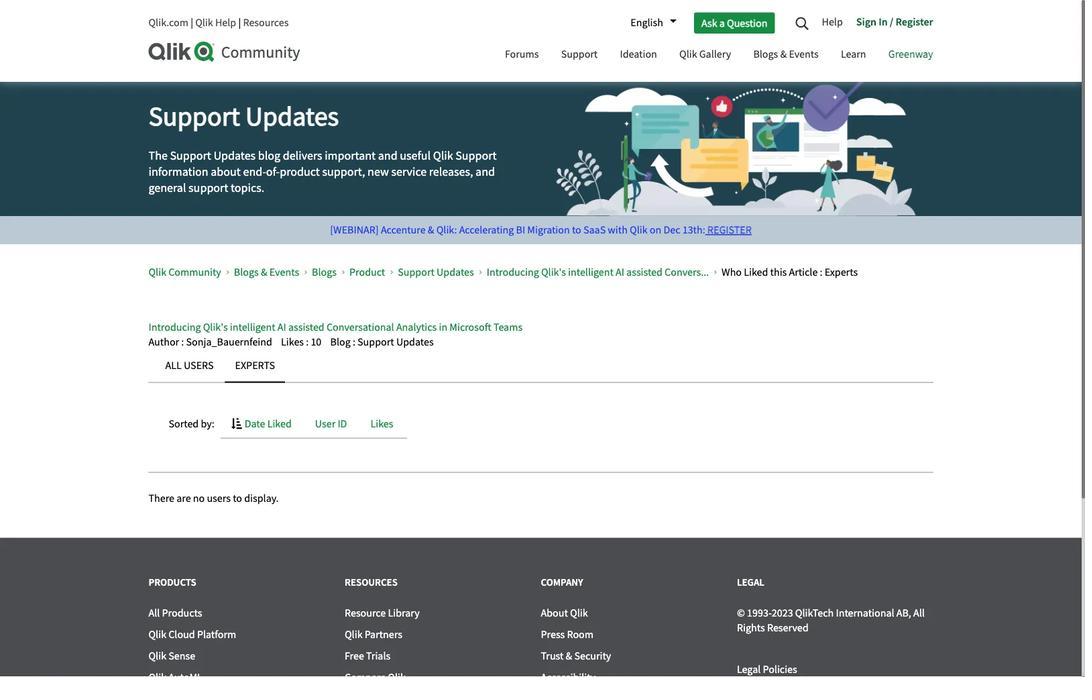 Task type: vqa. For each thing, say whether or not it's contained in the screenshot.
the Sorted
yes



Task type: locate. For each thing, give the bounding box(es) containing it.
all right ab,
[[914, 606, 925, 620]]

help left sign
[[822, 15, 843, 29]]

support right the forums
[[561, 47, 598, 61]]

0 vertical spatial liked
[[744, 265, 769, 279]]

0 vertical spatial blogs & events
[[754, 47, 819, 61]]

learn button
[[831, 36, 877, 75]]

blogs right qlik community
[[234, 265, 259, 279]]

1 vertical spatial likes
[[371, 417, 394, 430]]

0 horizontal spatial intelligent
[[230, 320, 276, 334]]

all inside 'link'
[[165, 358, 182, 372]]

support
[[561, 47, 598, 61], [149, 99, 240, 134], [170, 148, 211, 163], [456, 148, 497, 163], [398, 265, 435, 279], [358, 335, 394, 349]]

qlik
[[195, 16, 213, 30], [680, 47, 698, 61], [433, 148, 453, 163], [630, 223, 648, 237], [149, 265, 166, 279], [570, 606, 588, 620], [149, 627, 166, 641], [345, 627, 363, 641], [149, 649, 166, 663]]

blogs left 'product' on the top
[[312, 265, 337, 279]]

press room
[[541, 627, 594, 641]]

blogs & events
[[754, 47, 819, 61], [234, 265, 299, 279]]

blogs
[[754, 47, 779, 61], [234, 265, 259, 279], [312, 265, 337, 279]]

sorted by:
[[169, 417, 215, 431]]

blogs & events for blogs & events link
[[234, 265, 299, 279]]

| right qlik.com link
[[191, 16, 193, 30]]

author : sonja_bauernfeind
[[149, 335, 272, 349]]

1 horizontal spatial |
[[239, 16, 241, 30]]

about
[[541, 606, 568, 620]]

blogs inside 'blogs & events' popup button
[[754, 47, 779, 61]]

2 horizontal spatial all
[[914, 606, 925, 620]]

0 horizontal spatial events
[[270, 265, 299, 279]]

1 | from the left
[[191, 16, 193, 30]]

events for 'blogs & events' popup button
[[789, 47, 819, 61]]

legal for legal policies
[[737, 662, 761, 676]]

blogs & events for 'blogs & events' popup button
[[754, 47, 819, 61]]

1 horizontal spatial ai
[[616, 265, 625, 279]]

community inside list
[[169, 265, 221, 279]]

support updates
[[149, 99, 339, 134], [398, 265, 474, 279]]

list down teams
[[145, 335, 934, 350]]

resources
[[243, 16, 289, 30], [345, 576, 398, 588]]

|
[[191, 16, 193, 30], [239, 16, 241, 30]]

events inside list
[[270, 265, 299, 279]]

1 horizontal spatial support updates
[[398, 265, 474, 279]]

ask a question link
[[694, 12, 775, 33]]

support updates down qlik:
[[398, 265, 474, 279]]

1 vertical spatial introducing
[[149, 320, 201, 334]]

0 vertical spatial introducing
[[487, 265, 539, 279]]

2 legal from the top
[[737, 662, 761, 676]]

1 horizontal spatial blogs & events
[[754, 47, 819, 61]]

products up the all products
[[149, 576, 196, 588]]

delivers
[[283, 148, 323, 163]]

introducing
[[487, 265, 539, 279], [149, 320, 201, 334]]

list containing author : sonja_bauernfeind
[[145, 335, 934, 350]]

0 horizontal spatial introducing
[[149, 320, 201, 334]]

likes
[[281, 335, 304, 349], [371, 417, 394, 430]]

intelligent inside list
[[568, 265, 614, 279]]

1 vertical spatial blogs & events
[[234, 265, 299, 279]]

0 vertical spatial experts
[[825, 265, 858, 279]]

legal left policies
[[737, 662, 761, 676]]

ai up likes : 10
[[278, 320, 286, 334]]

1 vertical spatial liked
[[268, 417, 292, 430]]

about qlik link
[[541, 606, 588, 620]]

likes for likes : 10
[[281, 335, 304, 349]]

analytics
[[397, 320, 437, 334]]

2023
[[772, 606, 794, 620]]

by:
[[201, 417, 215, 431]]

2 | from the left
[[239, 16, 241, 30]]

saas
[[584, 223, 606, 237]]

qlik's for introducing qlik's intelligent ai assisted conversational analytics in microsoft teams
[[203, 320, 228, 334]]

0 horizontal spatial blogs
[[234, 265, 259, 279]]

1 horizontal spatial to
[[572, 223, 582, 237]]

all up qlik cloud platform
[[149, 606, 160, 620]]

product link
[[350, 265, 385, 279]]

1 horizontal spatial likes
[[371, 417, 394, 430]]

1 horizontal spatial blogs
[[312, 265, 337, 279]]

accelerating
[[459, 223, 514, 237]]

qlik's up author : sonja_bauernfeind
[[203, 320, 228, 334]]

events left the blogs link
[[270, 265, 299, 279]]

blogs & events down question
[[754, 47, 819, 61]]

english
[[631, 16, 664, 30]]

/
[[890, 15, 894, 28]]

& inside list
[[261, 265, 268, 279]]

and up new
[[378, 148, 398, 163]]

0 horizontal spatial to
[[233, 491, 242, 505]]

migration
[[528, 223, 570, 237]]

qlik's down migration at the top
[[541, 265, 566, 279]]

likes right id
[[371, 417, 394, 430]]

0 vertical spatial qlik's
[[541, 265, 566, 279]]

assisted inside list
[[627, 265, 663, 279]]

events for blogs & events link
[[270, 265, 299, 279]]

resources right the qlik help link
[[243, 16, 289, 30]]

events
[[789, 47, 819, 61], [270, 265, 299, 279]]

1 horizontal spatial intelligent
[[568, 265, 614, 279]]

and right releases,
[[476, 164, 495, 180]]

0 vertical spatial ai
[[616, 265, 625, 279]]

1 horizontal spatial experts
[[825, 265, 858, 279]]

1 vertical spatial experts
[[235, 358, 275, 372]]

register link
[[706, 223, 752, 237]]

resources link
[[243, 16, 289, 30]]

assisted up likes : 10
[[288, 320, 325, 334]]

0 vertical spatial legal
[[737, 576, 765, 588]]

0 horizontal spatial blogs & events
[[234, 265, 299, 279]]

events left the learn
[[789, 47, 819, 61]]

1 vertical spatial qlik's
[[203, 320, 228, 334]]

1 vertical spatial community
[[169, 265, 221, 279]]

with
[[608, 223, 628, 237]]

qlik sense
[[149, 649, 195, 663]]

ai down with
[[616, 265, 625, 279]]

ai
[[616, 265, 625, 279], [278, 320, 286, 334]]

updates up about
[[214, 148, 256, 163]]

date liked link
[[221, 410, 302, 438]]

0 vertical spatial assisted
[[627, 265, 663, 279]]

menu bar
[[495, 36, 944, 75]]

qlik's inside list
[[541, 265, 566, 279]]

dec
[[664, 223, 681, 237]]

updates down qlik:
[[437, 265, 474, 279]]

trials
[[366, 649, 391, 663]]

introducing for introducing qlik's intelligent ai assisted conversational analytics in microsoft teams
[[149, 320, 201, 334]]

intelligent down "saas"
[[568, 265, 614, 279]]

0 vertical spatial likes
[[281, 335, 304, 349]]

there
[[149, 491, 174, 505]]

blogs & events link
[[234, 265, 299, 279]]

& for 'blogs & events' popup button
[[781, 47, 787, 61]]

blogs & events left the blogs link
[[234, 265, 299, 279]]

list down bi
[[149, 254, 897, 290]]

room
[[567, 627, 594, 641]]

0 vertical spatial resources
[[243, 16, 289, 30]]

liked for date
[[268, 417, 292, 430]]

0 vertical spatial community
[[221, 42, 300, 62]]

likes inside list
[[281, 335, 304, 349]]

ask a question
[[702, 16, 768, 30]]

qlik community link
[[149, 265, 221, 279]]

support updates up blog
[[149, 99, 339, 134]]

1 horizontal spatial and
[[476, 164, 495, 180]]

assisted left the convers...
[[627, 265, 663, 279]]

list containing qlik community
[[149, 254, 897, 290]]

1 vertical spatial legal
[[737, 662, 761, 676]]

0 vertical spatial support updates
[[149, 99, 339, 134]]

likes left 10 on the left of the page
[[281, 335, 304, 349]]

0 horizontal spatial |
[[191, 16, 193, 30]]

to
[[572, 223, 582, 237], [233, 491, 242, 505]]

0 horizontal spatial liked
[[268, 417, 292, 430]]

legal policies
[[737, 662, 798, 676]]

0 vertical spatial list
[[149, 254, 897, 290]]

1 vertical spatial to
[[233, 491, 242, 505]]

user id link
[[305, 410, 357, 438]]

0 horizontal spatial likes
[[281, 335, 304, 349]]

important
[[325, 148, 376, 163]]

likes : 10
[[281, 335, 322, 349]]

blogs & events inside list
[[234, 265, 299, 279]]

products up cloud
[[162, 606, 202, 620]]

intelligent for convers...
[[568, 265, 614, 279]]

1 horizontal spatial introducing
[[487, 265, 539, 279]]

blog : support updates
[[330, 335, 434, 349]]

platform
[[197, 627, 236, 641]]

1 vertical spatial ai
[[278, 320, 286, 334]]

0 horizontal spatial assisted
[[288, 320, 325, 334]]

bi
[[516, 223, 526, 237]]

ab,
[[897, 606, 912, 620]]

legal up "1993-" in the right bottom of the page
[[737, 576, 765, 588]]

1 vertical spatial intelligent
[[230, 320, 276, 334]]

qlik help link
[[195, 16, 236, 30]]

qlik.com link
[[149, 16, 189, 30]]

& for blogs & events link
[[261, 265, 268, 279]]

all
[[165, 358, 182, 372], [149, 606, 160, 620], [914, 606, 925, 620]]

blogs down question
[[754, 47, 779, 61]]

: right article
[[820, 265, 823, 279]]

service
[[392, 164, 427, 180]]

0 horizontal spatial and
[[378, 148, 398, 163]]

updates inside the support updates blog delivers important and useful qlik support information about end-of-product support, new service releases, and general support topics.
[[214, 148, 256, 163]]

tab list
[[149, 350, 934, 383]]

resource
[[345, 606, 386, 620]]

0 vertical spatial to
[[572, 223, 582, 237]]

1 horizontal spatial events
[[789, 47, 819, 61]]

1 vertical spatial resources
[[345, 576, 398, 588]]

0 horizontal spatial experts
[[235, 358, 275, 372]]

question
[[727, 16, 768, 30]]

experts down sonja_bauernfeind
[[235, 358, 275, 372]]

sorted
[[169, 417, 199, 431]]

0 vertical spatial events
[[789, 47, 819, 61]]

1 vertical spatial assisted
[[288, 320, 325, 334]]

to left "saas"
[[572, 223, 582, 237]]

date liked
[[245, 417, 292, 430]]

1 legal from the top
[[737, 576, 765, 588]]

conversational
[[327, 320, 394, 334]]

blogs & events inside 'blogs & events' popup button
[[754, 47, 819, 61]]

legal
[[737, 576, 765, 588], [737, 662, 761, 676]]

assisted for conversational
[[288, 320, 325, 334]]

all users link
[[155, 350, 224, 383]]

likes for likes
[[371, 417, 394, 430]]

introducing up 'author'
[[149, 320, 201, 334]]

: right 'blog'
[[353, 335, 356, 349]]

0 horizontal spatial all
[[149, 606, 160, 620]]

1 horizontal spatial qlik's
[[541, 265, 566, 279]]

sonja_bauernfeind
[[186, 335, 272, 349]]

all products link
[[149, 606, 202, 620]]

help left the resources 'link'
[[215, 16, 236, 30]]

0 vertical spatial intelligent
[[568, 265, 614, 279]]

intelligent up sonja_bauernfeind
[[230, 320, 276, 334]]

1 vertical spatial and
[[476, 164, 495, 180]]

register
[[708, 223, 752, 237]]

1 vertical spatial list
[[145, 335, 934, 350]]

0 horizontal spatial qlik's
[[203, 320, 228, 334]]

updates up delivers
[[246, 99, 339, 134]]

liked right date
[[268, 417, 292, 430]]

all down 'author'
[[165, 358, 182, 372]]

& inside popup button
[[781, 47, 787, 61]]

reserved
[[768, 621, 809, 634]]

1 vertical spatial support updates
[[398, 265, 474, 279]]

liked inside date liked link
[[268, 417, 292, 430]]

introducing down bi
[[487, 265, 539, 279]]

intelligent for conversational
[[230, 320, 276, 334]]

2 horizontal spatial blogs
[[754, 47, 779, 61]]

introducing inside list
[[487, 265, 539, 279]]

experts right article
[[825, 265, 858, 279]]

1 horizontal spatial assisted
[[627, 265, 663, 279]]

blogs for 'blogs & events' popup button
[[754, 47, 779, 61]]

0 horizontal spatial ai
[[278, 320, 286, 334]]

| right the qlik help link
[[239, 16, 241, 30]]

liked left this
[[744, 265, 769, 279]]

qlik partners link
[[345, 627, 403, 641]]

qlik:
[[437, 223, 457, 237]]

menu bar containing forums
[[495, 36, 944, 75]]

list
[[149, 254, 897, 290], [145, 335, 934, 350]]

1 horizontal spatial liked
[[744, 265, 769, 279]]

topics.
[[231, 180, 265, 196]]

events inside popup button
[[789, 47, 819, 61]]

1 vertical spatial events
[[270, 265, 299, 279]]

: left 10 on the left of the page
[[306, 335, 309, 349]]

1 horizontal spatial all
[[165, 358, 182, 372]]

id
[[338, 417, 347, 430]]

0 horizontal spatial resources
[[243, 16, 289, 30]]

: right 'author'
[[181, 335, 184, 349]]

about qlik
[[541, 606, 588, 620]]

to right users
[[233, 491, 242, 505]]

1 horizontal spatial resources
[[345, 576, 398, 588]]

resources up resource
[[345, 576, 398, 588]]

users
[[207, 491, 231, 505]]

users
[[184, 358, 214, 372]]



Task type: describe. For each thing, give the bounding box(es) containing it.
qlik cloud platform link
[[149, 627, 236, 641]]

: for likes : 10
[[306, 335, 309, 349]]

security
[[575, 649, 612, 663]]

13th:
[[683, 223, 706, 237]]

support down conversational
[[358, 335, 394, 349]]

all inside © 1993-2023 qliktech international ab, all rights reserved
[[914, 606, 925, 620]]

1993-
[[748, 606, 772, 620]]

updates down the 'analytics' on the left
[[397, 335, 434, 349]]

cloud
[[169, 627, 195, 641]]

policies
[[763, 662, 798, 676]]

blog
[[258, 148, 281, 163]]

support up information
[[170, 148, 211, 163]]

releases,
[[429, 164, 473, 180]]

qlik sense link
[[149, 649, 195, 663]]

greenway link
[[879, 36, 944, 75]]

support,
[[322, 164, 365, 180]]

who liked this article : experts
[[722, 265, 858, 279]]

introducing qlik's intelligent ai assisted convers...
[[487, 265, 709, 279]]

©
[[737, 606, 745, 620]]

date
[[245, 417, 265, 430]]

ask
[[702, 16, 718, 30]]

support down the 'accenture'
[[398, 265, 435, 279]]

this
[[771, 265, 787, 279]]

free
[[345, 649, 364, 663]]

the
[[149, 148, 168, 163]]

ai for conversational
[[278, 320, 286, 334]]

learn
[[841, 47, 867, 61]]

[webinar]
[[330, 223, 379, 237]]

library
[[388, 606, 420, 620]]

the support updates blog delivers important and useful qlik support information about end-of-product support, new service releases, and general support topics.
[[149, 148, 497, 196]]

free trials link
[[345, 649, 391, 663]]

ideation
[[620, 47, 658, 61]]

10
[[311, 335, 322, 349]]

support updates link
[[398, 265, 474, 279]]

forums
[[505, 47, 539, 61]]

all for all products
[[149, 606, 160, 620]]

qliktech
[[796, 606, 834, 620]]

support inside popup button
[[561, 47, 598, 61]]

trust & security link
[[541, 649, 612, 663]]

teams
[[494, 320, 523, 334]]

0 vertical spatial and
[[378, 148, 398, 163]]

of-
[[266, 164, 280, 180]]

rights
[[737, 621, 766, 634]]

user
[[315, 417, 336, 430]]

there are no users to display.
[[149, 491, 279, 505]]

resource library link
[[345, 606, 420, 620]]

0 horizontal spatial support updates
[[149, 99, 339, 134]]

experts inside tab list
[[235, 358, 275, 372]]

qlik cloud platform
[[149, 627, 236, 641]]

sense
[[169, 649, 195, 663]]

0 vertical spatial products
[[149, 576, 196, 588]]

tab list containing all users
[[149, 350, 934, 383]]

author
[[149, 335, 179, 349]]

product
[[350, 265, 385, 279]]

international
[[836, 606, 895, 620]]

partners
[[365, 627, 403, 641]]

press room link
[[541, 627, 594, 641]]

qlik partners
[[345, 627, 403, 641]]

sign
[[857, 15, 877, 28]]

qlik inside the support updates blog delivers important and useful qlik support information about end-of-product support, new service releases, and general support topics.
[[433, 148, 453, 163]]

all products
[[149, 606, 202, 620]]

support updates inside list
[[398, 265, 474, 279]]

are
[[177, 491, 191, 505]]

sign in / register
[[857, 15, 934, 28]]

1 horizontal spatial help
[[822, 15, 843, 29]]

qlik's for introducing qlik's intelligent ai assisted convers...
[[541, 265, 566, 279]]

qlik.com | qlik help | resources
[[149, 16, 289, 30]]

assisted for convers...
[[627, 265, 663, 279]]

end-
[[243, 164, 266, 180]]

qlik image
[[149, 42, 216, 62]]

information
[[149, 164, 208, 180]]

: for author : sonja_bauernfeind
[[181, 335, 184, 349]]

user id
[[315, 417, 347, 430]]

0 horizontal spatial help
[[215, 16, 236, 30]]

& for trust & security link on the bottom
[[566, 649, 573, 663]]

[webinar]  accenture & qlik:  accelerating bi migration to saas with qlik on dec 13th: register
[[330, 223, 752, 237]]

likes link
[[361, 410, 404, 438]]

1 vertical spatial products
[[162, 606, 202, 620]]

on
[[650, 223, 662, 237]]

sign in / register link
[[850, 10, 934, 36]]

register
[[896, 15, 934, 28]]

© 1993-2023 qliktech international ab, all rights reserved
[[737, 606, 925, 634]]

in
[[439, 320, 448, 334]]

introducing for introducing qlik's intelligent ai assisted convers...
[[487, 265, 539, 279]]

all for all users
[[165, 358, 182, 372]]

blogs for blogs & events link
[[234, 265, 259, 279]]

trust & security
[[541, 649, 612, 663]]

qlik gallery
[[680, 47, 732, 61]]

free trials
[[345, 649, 391, 663]]

resource library
[[345, 606, 420, 620]]

press
[[541, 627, 565, 641]]

: for blog : support updates
[[353, 335, 356, 349]]

accenture
[[381, 223, 426, 237]]

legal for legal
[[737, 576, 765, 588]]

ai for convers...
[[616, 265, 625, 279]]

introducing qlik's intelligent ai assisted conversational analytics in microsoft teams link
[[149, 320, 523, 334]]

support up releases,
[[456, 148, 497, 163]]

blogs & events button
[[744, 36, 829, 75]]

liked for who
[[744, 265, 769, 279]]

support up "the"
[[149, 99, 240, 134]]

general
[[149, 180, 186, 196]]

support
[[189, 180, 228, 196]]

introducing qlik's intelligent ai assisted convers... link
[[487, 265, 709, 279]]

english button
[[624, 11, 677, 34]]



